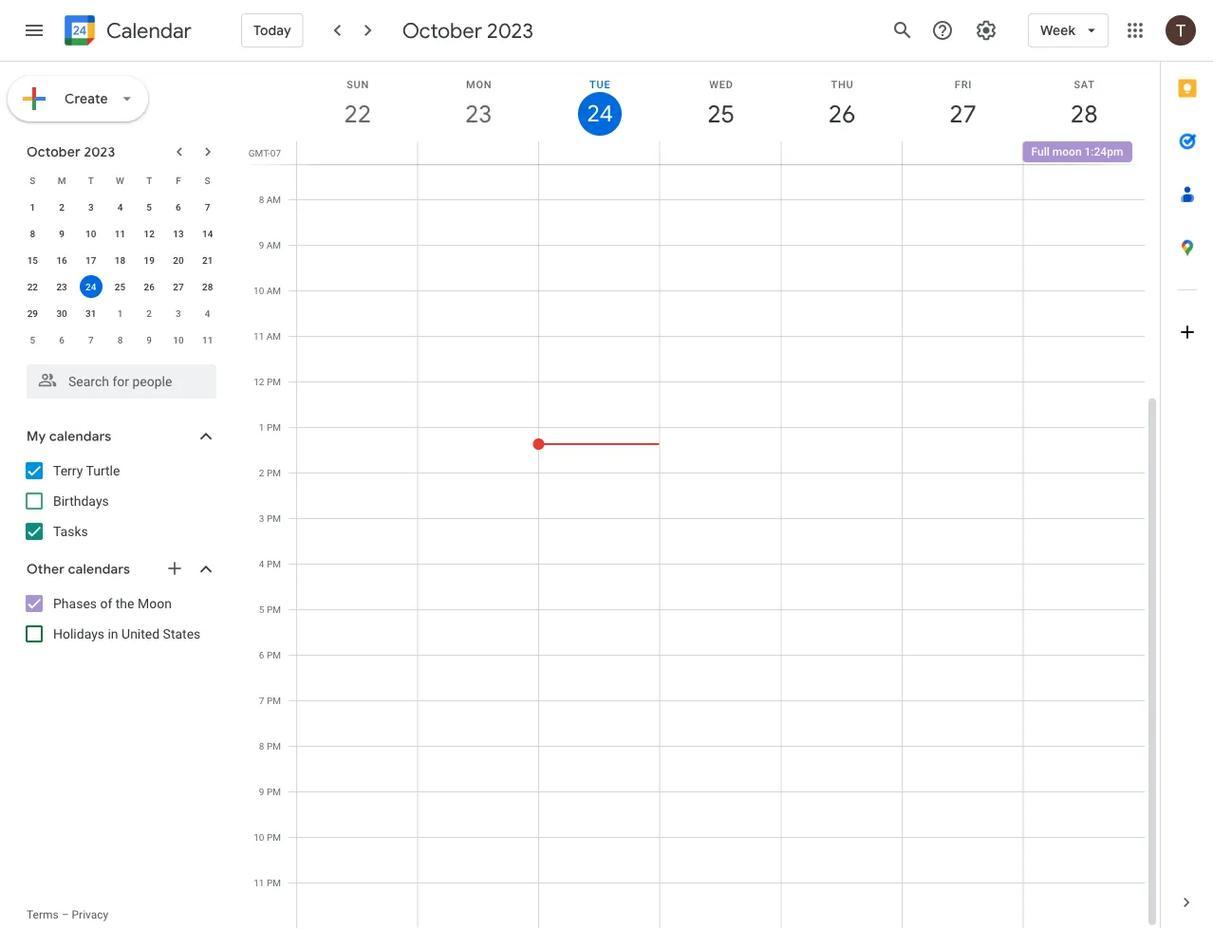 Task type: describe. For each thing, give the bounding box(es) containing it.
7 for november 7 element
[[88, 334, 94, 346]]

full moon 1:24pm button
[[1023, 142, 1133, 162]]

wed 25
[[707, 78, 734, 130]]

15
[[27, 255, 38, 266]]

25 inside 25 element
[[115, 281, 126, 293]]

16 element
[[50, 249, 73, 272]]

row group containing 1
[[18, 194, 222, 353]]

united
[[122, 626, 160, 642]]

november 11 element
[[196, 329, 219, 351]]

7 pm
[[259, 695, 281, 707]]

row containing 1
[[18, 194, 222, 220]]

1 s from the left
[[30, 175, 35, 186]]

other calendars
[[27, 561, 130, 578]]

0 horizontal spatial 3
[[88, 201, 94, 213]]

07
[[270, 147, 281, 159]]

14 element
[[196, 222, 219, 245]]

8 pm
[[259, 741, 281, 752]]

18
[[115, 255, 126, 266]]

pm for 6 pm
[[267, 650, 281, 661]]

26 inside grid
[[828, 98, 855, 130]]

9 am
[[259, 239, 281, 251]]

20
[[173, 255, 184, 266]]

holidays in united states
[[53, 626, 201, 642]]

1 horizontal spatial 7
[[205, 201, 210, 213]]

november 3 element
[[167, 302, 190, 325]]

0 horizontal spatial 2
[[59, 201, 64, 213]]

11 for "11" element
[[115, 228, 126, 239]]

november 7 element
[[80, 329, 102, 351]]

thu 26
[[828, 78, 855, 130]]

phases
[[53, 596, 97, 612]]

26 link
[[821, 92, 864, 136]]

4 for 4 pm
[[259, 558, 265, 570]]

23 inside mon 23
[[464, 98, 491, 130]]

november 8 element
[[109, 329, 132, 351]]

mon 23
[[464, 78, 492, 130]]

terms – privacy
[[27, 909, 109, 922]]

5 for 5 pm
[[259, 604, 265, 615]]

terms link
[[27, 909, 59, 922]]

26 inside october 2023 grid
[[144, 281, 155, 293]]

26 element
[[138, 275, 161, 298]]

sun
[[347, 78, 370, 90]]

2 for november 2 element
[[147, 308, 152, 319]]

full moon 1:24pm
[[1032, 145, 1124, 159]]

25 inside wed 25
[[707, 98, 734, 130]]

12 for 12
[[144, 228, 155, 239]]

2 cell from the left
[[418, 142, 539, 164]]

28 inside grid
[[1070, 98, 1097, 130]]

0 horizontal spatial october
[[27, 143, 81, 161]]

row containing 15
[[18, 247, 222, 274]]

24, today element
[[80, 275, 102, 298]]

grid containing 22
[[243, 62, 1161, 930]]

27 inside grid
[[949, 98, 976, 130]]

1 for "november 1" element
[[117, 308, 123, 319]]

of
[[100, 596, 112, 612]]

8 for november 8 element
[[117, 334, 123, 346]]

4 pm
[[259, 558, 281, 570]]

30 element
[[50, 302, 73, 325]]

settings menu image
[[976, 19, 998, 42]]

1 horizontal spatial october 2023
[[402, 17, 534, 44]]

11 am
[[254, 331, 281, 342]]

–
[[61, 909, 69, 922]]

1 vertical spatial 2023
[[84, 143, 115, 161]]

2 s from the left
[[205, 175, 211, 186]]

12 pm
[[254, 376, 281, 388]]

other calendars button
[[4, 555, 236, 585]]

27 inside october 2023 grid
[[173, 281, 184, 293]]

11 pm
[[254, 878, 281, 889]]

24 inside grid
[[586, 99, 612, 129]]

9 up 16 element
[[59, 228, 64, 239]]

calendar
[[106, 18, 192, 44]]

1 for 1 pm
[[259, 422, 265, 433]]

22 inside october 2023 grid
[[27, 281, 38, 293]]

6 for 6 pm
[[259, 650, 265, 661]]

14
[[202, 228, 213, 239]]

24 inside cell
[[86, 281, 96, 293]]

7 for 7 pm
[[259, 695, 265, 707]]

other calendars list
[[4, 589, 236, 650]]

0 vertical spatial 1
[[30, 201, 35, 213]]

1 cell from the left
[[297, 142, 418, 164]]

12 for 12 pm
[[254, 376, 265, 388]]

tasks
[[53, 524, 88, 539]]

m
[[58, 175, 66, 186]]

3 cell from the left
[[539, 142, 660, 164]]

full
[[1032, 145, 1050, 159]]

9 pm
[[259, 786, 281, 798]]

november 1 element
[[109, 302, 132, 325]]

pm for 1 pm
[[267, 422, 281, 433]]

6 cell from the left
[[902, 142, 1023, 164]]

5 for november 5 element on the left of page
[[30, 334, 35, 346]]

4 cell from the left
[[660, 142, 781, 164]]

27 link
[[942, 92, 986, 136]]

11 for 11 am
[[254, 331, 264, 342]]

29
[[27, 308, 38, 319]]

Search for people text field
[[38, 365, 205, 399]]

10 for "november 10" element
[[173, 334, 184, 346]]

22 link
[[336, 92, 380, 136]]

november 9 element
[[138, 329, 161, 351]]

privacy link
[[72, 909, 109, 922]]

my calendars button
[[4, 422, 236, 452]]

tue 24
[[586, 78, 612, 129]]

week button
[[1029, 8, 1109, 53]]

4 for 'november 4' 'element'
[[205, 308, 210, 319]]

sat 28
[[1070, 78, 1097, 130]]

0 vertical spatial 2023
[[487, 17, 534, 44]]

9 for 9 pm
[[259, 786, 265, 798]]

other
[[27, 561, 65, 578]]

10 am
[[254, 285, 281, 296]]

23 link
[[457, 92, 501, 136]]

17
[[86, 255, 96, 266]]

mon
[[466, 78, 492, 90]]

10 for 10 element
[[86, 228, 96, 239]]

1:24pm
[[1085, 145, 1124, 159]]

w
[[116, 175, 124, 186]]

28 inside october 2023 grid
[[202, 281, 213, 293]]

sun 22
[[343, 78, 370, 130]]

28 link
[[1063, 92, 1107, 136]]

november 10 element
[[167, 329, 190, 351]]

pm for 8 pm
[[267, 741, 281, 752]]

9 for 9 am
[[259, 239, 264, 251]]

25 link
[[700, 92, 743, 136]]



Task type: vqa. For each thing, say whether or not it's contained in the screenshot.


Task type: locate. For each thing, give the bounding box(es) containing it.
22
[[343, 98, 370, 130], [27, 281, 38, 293]]

23 down mon
[[464, 98, 491, 130]]

0 vertical spatial 2
[[59, 201, 64, 213]]

row down "november 1" element
[[18, 327, 222, 353]]

holidays
[[53, 626, 104, 642]]

october up mon
[[402, 17, 482, 44]]

week
[[1041, 22, 1076, 39]]

am for 9 am
[[267, 239, 281, 251]]

november 5 element
[[21, 329, 44, 351]]

23
[[464, 98, 491, 130], [56, 281, 67, 293]]

4
[[117, 201, 123, 213], [205, 308, 210, 319], [259, 558, 265, 570]]

21 element
[[196, 249, 219, 272]]

4 down the 3 pm
[[259, 558, 265, 570]]

5 row from the top
[[18, 274, 222, 300]]

pm up 4 pm
[[267, 513, 281, 524]]

5 pm from the top
[[267, 558, 281, 570]]

1 inside grid
[[259, 422, 265, 433]]

t right m
[[88, 175, 94, 186]]

1 vertical spatial 22
[[27, 281, 38, 293]]

0 vertical spatial 7
[[205, 201, 210, 213]]

2023 up mon
[[487, 17, 534, 44]]

6 down 30 element
[[59, 334, 64, 346]]

pm down "9 pm"
[[267, 832, 281, 843]]

1 horizontal spatial 6
[[176, 201, 181, 213]]

1 horizontal spatial 22
[[343, 98, 370, 130]]

22 element
[[21, 275, 44, 298]]

5 cell from the left
[[781, 142, 902, 164]]

2 for 2 pm
[[259, 467, 265, 479]]

am for 8 am
[[267, 194, 281, 205]]

1 vertical spatial 1
[[117, 308, 123, 319]]

0 horizontal spatial 26
[[144, 281, 155, 293]]

2 up the 3 pm
[[259, 467, 265, 479]]

11
[[115, 228, 126, 239], [254, 331, 264, 342], [202, 334, 213, 346], [254, 878, 265, 889]]

9 pm from the top
[[267, 741, 281, 752]]

7 up 14 element
[[205, 201, 210, 213]]

4 row from the top
[[18, 247, 222, 274]]

2 horizontal spatial 6
[[259, 650, 265, 661]]

2 vertical spatial 1
[[259, 422, 265, 433]]

3 pm from the top
[[267, 467, 281, 479]]

11 up 18
[[115, 228, 126, 239]]

1 vertical spatial october 2023
[[27, 143, 115, 161]]

moon
[[1053, 145, 1082, 159]]

8 up 15 element at left
[[30, 228, 35, 239]]

2 vertical spatial 3
[[259, 513, 265, 524]]

1 vertical spatial 5
[[30, 334, 35, 346]]

7 up '8 pm'
[[259, 695, 265, 707]]

main drawer image
[[23, 19, 46, 42]]

15 element
[[21, 249, 44, 272]]

9 up 10 am
[[259, 239, 264, 251]]

today button
[[241, 8, 304, 53]]

1 t from the left
[[88, 175, 94, 186]]

5 down the 29 element
[[30, 334, 35, 346]]

0 horizontal spatial 2023
[[84, 143, 115, 161]]

1 horizontal spatial 26
[[828, 98, 855, 130]]

terry
[[53, 463, 83, 479]]

calendars
[[49, 428, 111, 445], [68, 561, 130, 578]]

22 inside grid
[[343, 98, 370, 130]]

7 inside grid
[[259, 695, 265, 707]]

10 up the 11 pm
[[254, 832, 265, 843]]

calendars for my calendars
[[49, 428, 111, 445]]

6 row from the top
[[18, 300, 222, 327]]

3
[[88, 201, 94, 213], [176, 308, 181, 319], [259, 513, 265, 524]]

1 horizontal spatial 24
[[586, 99, 612, 129]]

5 down 4 pm
[[259, 604, 265, 615]]

23 inside grid
[[56, 281, 67, 293]]

8 pm from the top
[[267, 695, 281, 707]]

row down "11" element
[[18, 247, 222, 274]]

2 horizontal spatial 7
[[259, 695, 265, 707]]

1 horizontal spatial 2023
[[487, 17, 534, 44]]

pm down the 3 pm
[[267, 558, 281, 570]]

1 vertical spatial 25
[[115, 281, 126, 293]]

calendars for other calendars
[[68, 561, 130, 578]]

pm up the 3 pm
[[267, 467, 281, 479]]

6 pm from the top
[[267, 604, 281, 615]]

1 horizontal spatial 23
[[464, 98, 491, 130]]

row containing s
[[18, 167, 222, 194]]

today
[[254, 22, 291, 39]]

cell down 23 link
[[418, 142, 539, 164]]

my calendars
[[27, 428, 111, 445]]

grid
[[243, 62, 1161, 930]]

1 vertical spatial 24
[[86, 281, 96, 293]]

1 horizontal spatial 12
[[254, 376, 265, 388]]

19
[[144, 255, 155, 266]]

cell down 27 link
[[902, 142, 1023, 164]]

2 horizontal spatial 3
[[259, 513, 265, 524]]

1 horizontal spatial 1
[[117, 308, 123, 319]]

create
[[65, 90, 108, 107]]

row containing 29
[[18, 300, 222, 327]]

october 2023 up mon
[[402, 17, 534, 44]]

7 row from the top
[[18, 327, 222, 353]]

0 horizontal spatial 4
[[117, 201, 123, 213]]

8 up 9 am
[[259, 194, 264, 205]]

0 horizontal spatial 24
[[86, 281, 96, 293]]

pm for 2 pm
[[267, 467, 281, 479]]

2 vertical spatial 4
[[259, 558, 265, 570]]

am for 11 am
[[267, 331, 281, 342]]

0 vertical spatial 5
[[147, 201, 152, 213]]

10 pm from the top
[[267, 786, 281, 798]]

october
[[402, 17, 482, 44], [27, 143, 81, 161]]

row containing 22
[[18, 274, 222, 300]]

states
[[163, 626, 201, 642]]

11 pm from the top
[[267, 832, 281, 843]]

1 horizontal spatial 27
[[949, 98, 976, 130]]

10 down november 3 'element' on the top left
[[173, 334, 184, 346]]

my calendars list
[[4, 456, 236, 547]]

1 row from the top
[[18, 167, 222, 194]]

18 element
[[109, 249, 132, 272]]

calendars up of
[[68, 561, 130, 578]]

row up 18 element
[[18, 220, 222, 247]]

0 vertical spatial 3
[[88, 201, 94, 213]]

4 inside grid
[[259, 558, 265, 570]]

row down 18 element
[[18, 274, 222, 300]]

full moon 1:24pm row
[[289, 142, 1161, 164]]

row containing 5
[[18, 327, 222, 353]]

0 horizontal spatial 7
[[88, 334, 94, 346]]

am up 12 pm
[[267, 331, 281, 342]]

23 element
[[50, 275, 73, 298]]

10 up 17
[[86, 228, 96, 239]]

3 up 10 element
[[88, 201, 94, 213]]

terry turtle
[[53, 463, 120, 479]]

0 horizontal spatial 23
[[56, 281, 67, 293]]

0 horizontal spatial t
[[88, 175, 94, 186]]

12 inside 12 element
[[144, 228, 155, 239]]

pm for 10 pm
[[267, 832, 281, 843]]

pm up "9 pm"
[[267, 741, 281, 752]]

1 vertical spatial 12
[[254, 376, 265, 388]]

3 row from the top
[[18, 220, 222, 247]]

pm down 10 pm
[[267, 878, 281, 889]]

0 horizontal spatial 5
[[30, 334, 35, 346]]

2 down 26 element
[[147, 308, 152, 319]]

pm up the 2 pm
[[267, 422, 281, 433]]

10
[[86, 228, 96, 239], [254, 285, 264, 296], [173, 334, 184, 346], [254, 832, 265, 843]]

s
[[30, 175, 35, 186], [205, 175, 211, 186]]

moon
[[138, 596, 172, 612]]

0 vertical spatial 6
[[176, 201, 181, 213]]

1 vertical spatial october
[[27, 143, 81, 161]]

s left m
[[30, 175, 35, 186]]

pm up 6 pm
[[267, 604, 281, 615]]

3 inside 'element'
[[176, 308, 181, 319]]

row up november 8 element
[[18, 300, 222, 327]]

8 for 8 pm
[[259, 741, 265, 752]]

privacy
[[72, 909, 109, 922]]

29 element
[[21, 302, 44, 325]]

0 vertical spatial 22
[[343, 98, 370, 130]]

1 up 15 element at left
[[30, 201, 35, 213]]

1 horizontal spatial t
[[146, 175, 152, 186]]

s right f
[[205, 175, 211, 186]]

row group
[[18, 194, 222, 353]]

8 down 7 pm
[[259, 741, 265, 752]]

2 vertical spatial 2
[[259, 467, 265, 479]]

my
[[27, 428, 46, 445]]

turtle
[[86, 463, 120, 479]]

1 vertical spatial 4
[[205, 308, 210, 319]]

gmt-
[[249, 147, 270, 159]]

None search field
[[0, 357, 236, 399]]

9
[[59, 228, 64, 239], [259, 239, 264, 251], [147, 334, 152, 346], [259, 786, 265, 798]]

calendars up terry turtle on the left
[[49, 428, 111, 445]]

1 pm from the top
[[267, 376, 281, 388]]

4 am from the top
[[267, 331, 281, 342]]

0 vertical spatial october 2023
[[402, 17, 534, 44]]

0 horizontal spatial 22
[[27, 281, 38, 293]]

7 down 31 element
[[88, 334, 94, 346]]

pm up "1 pm"
[[267, 376, 281, 388]]

4 inside 'november 4' 'element'
[[205, 308, 210, 319]]

cell
[[297, 142, 418, 164], [418, 142, 539, 164], [539, 142, 660, 164], [660, 142, 781, 164], [781, 142, 902, 164], [902, 142, 1023, 164]]

am up 9 am
[[267, 194, 281, 205]]

cell down 22 link
[[297, 142, 418, 164]]

4 down 28 element
[[205, 308, 210, 319]]

27 down fri
[[949, 98, 976, 130]]

2 t from the left
[[146, 175, 152, 186]]

fri
[[955, 78, 973, 90]]

0 horizontal spatial 25
[[115, 281, 126, 293]]

4 pm from the top
[[267, 513, 281, 524]]

1 vertical spatial 6
[[59, 334, 64, 346]]

0 horizontal spatial 6
[[59, 334, 64, 346]]

am for 10 am
[[267, 285, 281, 296]]

october up m
[[27, 143, 81, 161]]

1 vertical spatial 23
[[56, 281, 67, 293]]

cell down 26 link
[[781, 142, 902, 164]]

30
[[56, 308, 67, 319]]

tab list
[[1162, 62, 1214, 877]]

9 for november 9 element
[[147, 334, 152, 346]]

27 element
[[167, 275, 190, 298]]

1 vertical spatial 28
[[202, 281, 213, 293]]

0 vertical spatial 23
[[464, 98, 491, 130]]

row down w
[[18, 194, 222, 220]]

6 down 5 pm
[[259, 650, 265, 661]]

11 down 10 pm
[[254, 878, 265, 889]]

7
[[205, 201, 210, 213], [88, 334, 94, 346], [259, 695, 265, 707]]

gmt-07
[[249, 147, 281, 159]]

12 up 19
[[144, 228, 155, 239]]

2 vertical spatial 7
[[259, 695, 265, 707]]

27
[[949, 98, 976, 130], [173, 281, 184, 293]]

0 vertical spatial 28
[[1070, 98, 1097, 130]]

31
[[86, 308, 96, 319]]

10 for 10 pm
[[254, 832, 265, 843]]

tue
[[590, 78, 611, 90]]

2 vertical spatial 5
[[259, 604, 265, 615]]

november 4 element
[[196, 302, 219, 325]]

add other calendars image
[[165, 559, 184, 578]]

2 pm from the top
[[267, 422, 281, 433]]

row containing 8
[[18, 220, 222, 247]]

pm
[[267, 376, 281, 388], [267, 422, 281, 433], [267, 467, 281, 479], [267, 513, 281, 524], [267, 558, 281, 570], [267, 604, 281, 615], [267, 650, 281, 661], [267, 695, 281, 707], [267, 741, 281, 752], [267, 786, 281, 798], [267, 832, 281, 843], [267, 878, 281, 889]]

row
[[18, 167, 222, 194], [18, 194, 222, 220], [18, 220, 222, 247], [18, 247, 222, 274], [18, 274, 222, 300], [18, 300, 222, 327], [18, 327, 222, 353]]

0 horizontal spatial 12
[[144, 228, 155, 239]]

9 down november 2 element
[[147, 334, 152, 346]]

5 up 12 element
[[147, 201, 152, 213]]

16
[[56, 255, 67, 266]]

t
[[88, 175, 94, 186], [146, 175, 152, 186]]

pm for 7 pm
[[267, 695, 281, 707]]

6 pm
[[259, 650, 281, 661]]

am
[[267, 194, 281, 205], [267, 239, 281, 251], [267, 285, 281, 296], [267, 331, 281, 342]]

3 down 27 element
[[176, 308, 181, 319]]

sat
[[1075, 78, 1096, 90]]

0 vertical spatial 12
[[144, 228, 155, 239]]

10 for 10 am
[[254, 285, 264, 296]]

6 up 13 element
[[176, 201, 181, 213]]

17 element
[[80, 249, 102, 272]]

2 row from the top
[[18, 194, 222, 220]]

13 element
[[167, 222, 190, 245]]

5 inside grid
[[259, 604, 265, 615]]

november 2 element
[[138, 302, 161, 325]]

28 element
[[196, 275, 219, 298]]

26
[[828, 98, 855, 130], [144, 281, 155, 293]]

2 am from the top
[[267, 239, 281, 251]]

pm for 4 pm
[[267, 558, 281, 570]]

october 2023 up m
[[27, 143, 115, 161]]

0 vertical spatial 26
[[828, 98, 855, 130]]

19 element
[[138, 249, 161, 272]]

pm down 5 pm
[[267, 650, 281, 661]]

11 element
[[109, 222, 132, 245]]

3 am from the top
[[267, 285, 281, 296]]

11 down 'november 4' 'element'
[[202, 334, 213, 346]]

terms
[[27, 909, 59, 922]]

1 vertical spatial 7
[[88, 334, 94, 346]]

28 down 21
[[202, 281, 213, 293]]

1 horizontal spatial 2
[[147, 308, 152, 319]]

2 pm
[[259, 467, 281, 479]]

t left f
[[146, 175, 152, 186]]

5 pm
[[259, 604, 281, 615]]

2 horizontal spatial 1
[[259, 422, 265, 433]]

october 2023
[[402, 17, 534, 44], [27, 143, 115, 161]]

f
[[176, 175, 181, 186]]

0 horizontal spatial 27
[[173, 281, 184, 293]]

24 down tue on the top of the page
[[586, 99, 612, 129]]

0 horizontal spatial 28
[[202, 281, 213, 293]]

8
[[259, 194, 264, 205], [30, 228, 35, 239], [117, 334, 123, 346], [259, 741, 265, 752]]

24 link
[[578, 92, 622, 136]]

pm up '8 pm'
[[267, 695, 281, 707]]

27 down 20
[[173, 281, 184, 293]]

pm for 12 pm
[[267, 376, 281, 388]]

13
[[173, 228, 184, 239]]

8 am
[[259, 194, 281, 205]]

calendar heading
[[103, 18, 192, 44]]

1 horizontal spatial 28
[[1070, 98, 1097, 130]]

1 up november 8 element
[[117, 308, 123, 319]]

calendar element
[[61, 11, 192, 53]]

3 for 3 pm
[[259, 513, 265, 524]]

1 horizontal spatial s
[[205, 175, 211, 186]]

24 down 17
[[86, 281, 96, 293]]

1 vertical spatial 26
[[144, 281, 155, 293]]

fri 27
[[949, 78, 976, 130]]

26 down 19
[[144, 281, 155, 293]]

0 horizontal spatial october 2023
[[27, 143, 115, 161]]

10 up 11 am
[[254, 285, 264, 296]]

0 vertical spatial 25
[[707, 98, 734, 130]]

1 vertical spatial calendars
[[68, 561, 130, 578]]

2 down m
[[59, 201, 64, 213]]

31 element
[[80, 302, 102, 325]]

1 horizontal spatial 25
[[707, 98, 734, 130]]

12 element
[[138, 222, 161, 245]]

in
[[108, 626, 118, 642]]

birthdays
[[53, 493, 109, 509]]

phases of the moon
[[53, 596, 172, 612]]

3 for november 3 'element' on the top left
[[176, 308, 181, 319]]

11 down 10 am
[[254, 331, 264, 342]]

pm for 9 pm
[[267, 786, 281, 798]]

2023 down create
[[84, 143, 115, 161]]

0 vertical spatial 27
[[949, 98, 976, 130]]

25 element
[[109, 275, 132, 298]]

11 for november 11 element on the top left of the page
[[202, 334, 213, 346]]

1 horizontal spatial 5
[[147, 201, 152, 213]]

pm for 3 pm
[[267, 513, 281, 524]]

28 down sat
[[1070, 98, 1097, 130]]

23 up the 30
[[56, 281, 67, 293]]

24 cell
[[76, 274, 106, 300]]

2 horizontal spatial 4
[[259, 558, 265, 570]]

1 down 12 pm
[[259, 422, 265, 433]]

november 6 element
[[50, 329, 73, 351]]

8 down "november 1" element
[[117, 334, 123, 346]]

2
[[59, 201, 64, 213], [147, 308, 152, 319], [259, 467, 265, 479]]

1 vertical spatial 2
[[147, 308, 152, 319]]

12 down 11 am
[[254, 376, 265, 388]]

1 vertical spatial 3
[[176, 308, 181, 319]]

1 pm
[[259, 422, 281, 433]]

thu
[[831, 78, 854, 90]]

20 element
[[167, 249, 190, 272]]

2 horizontal spatial 2
[[259, 467, 265, 479]]

7 pm from the top
[[267, 650, 281, 661]]

1 horizontal spatial 4
[[205, 308, 210, 319]]

1 am from the top
[[267, 194, 281, 205]]

22 down 15
[[27, 281, 38, 293]]

0 vertical spatial calendars
[[49, 428, 111, 445]]

21
[[202, 255, 213, 266]]

wed
[[710, 78, 734, 90]]

2 vertical spatial 6
[[259, 650, 265, 661]]

create button
[[8, 76, 148, 122]]

4 up "11" element
[[117, 201, 123, 213]]

0 horizontal spatial s
[[30, 175, 35, 186]]

0 vertical spatial 24
[[586, 99, 612, 129]]

9 inside november 9 element
[[147, 334, 152, 346]]

25 down wed
[[707, 98, 734, 130]]

26 down thu
[[828, 98, 855, 130]]

12 pm from the top
[[267, 878, 281, 889]]

0 horizontal spatial 1
[[30, 201, 35, 213]]

1 vertical spatial 27
[[173, 281, 184, 293]]

25
[[707, 98, 734, 130], [115, 281, 126, 293]]

2 horizontal spatial 5
[[259, 604, 265, 615]]

10 pm
[[254, 832, 281, 843]]

row up "11" element
[[18, 167, 222, 194]]

3 pm
[[259, 513, 281, 524]]

cell down 25 link
[[660, 142, 781, 164]]

pm down '8 pm'
[[267, 786, 281, 798]]

1 horizontal spatial october
[[402, 17, 482, 44]]

9 up 10 pm
[[259, 786, 265, 798]]

0 vertical spatial 4
[[117, 201, 123, 213]]

pm for 11 pm
[[267, 878, 281, 889]]

october 2023 grid
[[18, 167, 222, 353]]

the
[[116, 596, 134, 612]]

3 up 4 pm
[[259, 513, 265, 524]]

1 horizontal spatial 3
[[176, 308, 181, 319]]

25 down 18
[[115, 281, 126, 293]]

10 element
[[80, 222, 102, 245]]

am down 9 am
[[267, 285, 281, 296]]

22 down sun
[[343, 98, 370, 130]]

28
[[1070, 98, 1097, 130], [202, 281, 213, 293]]

cell down 24 link
[[539, 142, 660, 164]]

pm for 5 pm
[[267, 604, 281, 615]]

6 for november 6 element
[[59, 334, 64, 346]]

am down 8 am
[[267, 239, 281, 251]]

12 inside grid
[[254, 376, 265, 388]]

8 for 8 am
[[259, 194, 264, 205]]

0 vertical spatial october
[[402, 17, 482, 44]]

11 for 11 pm
[[254, 878, 265, 889]]



